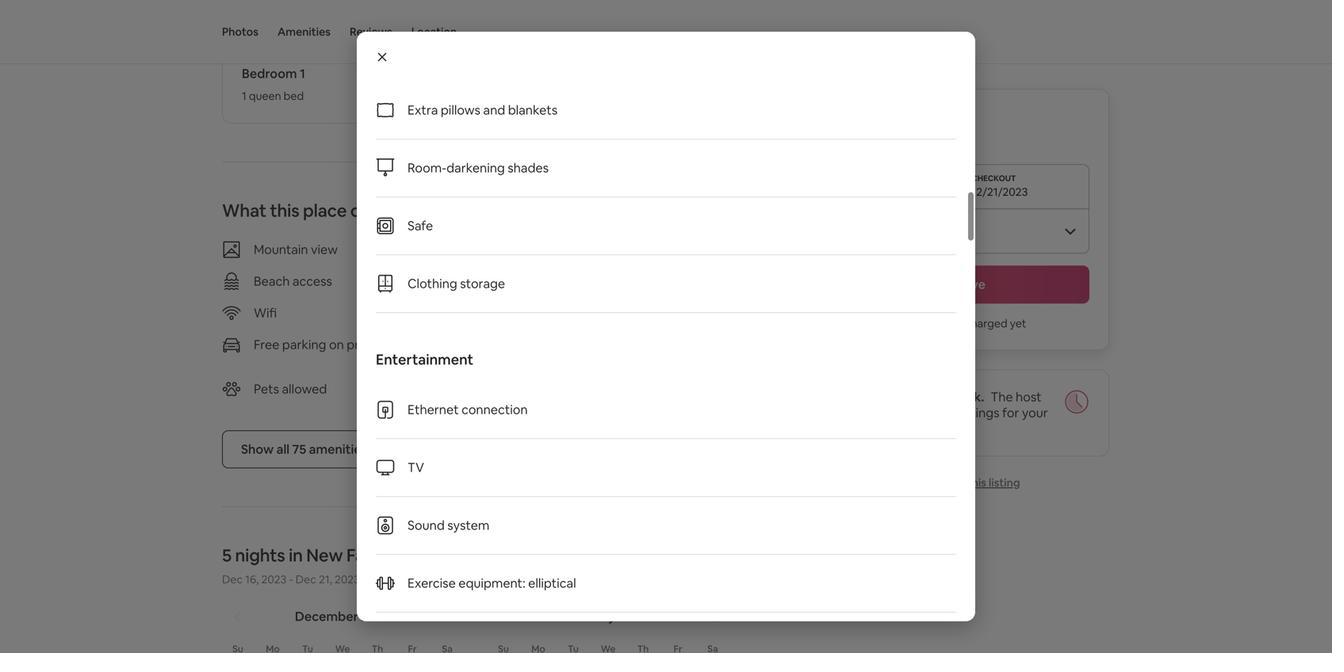 Task type: vqa. For each thing, say whether or not it's contained in the screenshot.
Kiswahili
no



Task type: locate. For each thing, give the bounding box(es) containing it.
1 vertical spatial this
[[967, 476, 987, 490]]

0 horizontal spatial 2023
[[261, 573, 287, 587]]

to
[[935, 389, 948, 405]]

1 horizontal spatial dec
[[296, 573, 316, 587]]

listing
[[989, 476, 1020, 490]]

bedroom
[[242, 65, 297, 82]]

december 2023
[[295, 609, 390, 625]]

new
[[306, 544, 343, 567]]

5
[[222, 544, 232, 567]]

1 left the queen
[[242, 89, 247, 103]]

this left listing
[[967, 476, 987, 490]]

list
[[376, 0, 957, 313], [376, 382, 957, 613]]

75
[[292, 441, 306, 458]]

0 vertical spatial this
[[270, 199, 299, 222]]

photos
[[222, 25, 259, 39]]

amenities button
[[278, 0, 331, 63]]

what this place offers dialog
[[357, 0, 976, 622]]

mountain
[[254, 241, 308, 258]]

0 horizontal spatial view
[[311, 241, 338, 258]]

0 horizontal spatial 1
[[242, 89, 247, 103]]

only
[[834, 389, 862, 405]]

queen
[[249, 89, 281, 103]]

darkening
[[447, 160, 505, 176]]

dec right -
[[296, 573, 316, 587]]

entertainment
[[376, 351, 474, 369]]

on
[[329, 337, 344, 353]]

this for place
[[270, 199, 299, 222]]

list containing extra pillows and blankets
[[376, 0, 957, 313]]

12/16/2023
[[844, 185, 900, 199]]

dec left 16, in the left bottom of the page
[[222, 573, 243, 587]]

equipment:
[[459, 575, 526, 592]]

the host will stop accepting bookings for your dates soon.
[[834, 389, 1048, 437]]

total
[[834, 131, 859, 145]]

this
[[270, 199, 299, 222], [967, 476, 987, 490]]

location
[[411, 25, 457, 39]]

view right lake
[[549, 241, 576, 258]]

report this listing button
[[903, 476, 1020, 490]]

show all 75 amenities button
[[222, 431, 387, 469]]

0 horizontal spatial this
[[270, 199, 299, 222]]

0 vertical spatial list
[[376, 0, 957, 313]]

2023 right december
[[361, 609, 390, 625]]

calendar application
[[203, 592, 1273, 654]]

pets allowed
[[254, 381, 327, 397]]

1 view from the left
[[311, 241, 338, 258]]

room-darkening shades
[[408, 160, 549, 176]]

2024
[[618, 609, 648, 625]]

0 vertical spatial 1
[[300, 65, 305, 82]]

1 horizontal spatial this
[[967, 476, 987, 490]]

view up access
[[311, 241, 338, 258]]

1 list from the top
[[376, 0, 957, 313]]

1
[[300, 65, 305, 82], [242, 89, 247, 103]]

2 dec from the left
[[296, 573, 316, 587]]

1 vertical spatial list
[[376, 382, 957, 613]]

dates
[[834, 421, 867, 437]]

free
[[254, 337, 280, 353]]

system
[[448, 518, 490, 534]]

1 up bed
[[300, 65, 305, 82]]

reviews button
[[350, 0, 392, 63]]

view
[[311, 241, 338, 258], [549, 241, 576, 258]]

taxes
[[899, 131, 926, 145]]

fairfield
[[346, 544, 411, 567]]

dedicated
[[519, 305, 581, 321]]

in
[[289, 544, 303, 567]]

reserve
[[938, 276, 986, 293]]

2 horizontal spatial 2023
[[361, 609, 390, 625]]

2023 right 21,
[[335, 573, 360, 587]]

this for listing
[[967, 476, 987, 490]]

2 list from the top
[[376, 382, 957, 613]]

0 horizontal spatial dec
[[222, 573, 243, 587]]

2023 left -
[[261, 573, 287, 587]]

ethernet connection
[[408, 402, 528, 418]]

blankets
[[508, 102, 558, 118]]

clothing
[[408, 276, 457, 292]]

hours
[[875, 389, 908, 405]]

view for mountain view
[[311, 241, 338, 258]]

pets
[[254, 381, 279, 397]]

dec
[[222, 573, 243, 587], [296, 573, 316, 587]]

january 2024
[[568, 609, 648, 625]]

bedroom 1 1 queen bed
[[242, 65, 305, 103]]

1 horizontal spatial 2023
[[335, 573, 360, 587]]

8
[[865, 389, 872, 405]]

pillows
[[441, 102, 481, 118]]

1 horizontal spatial view
[[549, 241, 576, 258]]

wifi
[[254, 305, 277, 321]]

premises
[[347, 337, 400, 353]]

this up the mountain
[[270, 199, 299, 222]]

list containing ethernet connection
[[376, 382, 957, 613]]

2 view from the left
[[549, 241, 576, 258]]

total before taxes
[[834, 131, 926, 145]]

1 dec from the left
[[222, 573, 243, 587]]

accepting
[[885, 405, 943, 421]]

left
[[911, 389, 932, 405]]

21,
[[319, 573, 332, 587]]

1 horizontal spatial 1
[[300, 65, 305, 82]]



Task type: describe. For each thing, give the bounding box(es) containing it.
host
[[1016, 389, 1042, 405]]

allowed
[[282, 381, 327, 397]]

only 8 hours left to book.
[[834, 389, 985, 405]]

your
[[1022, 405, 1048, 421]]

report
[[929, 476, 965, 490]]

charged
[[965, 316, 1008, 331]]

elliptical
[[528, 575, 576, 592]]

beach access
[[254, 273, 332, 289]]

mountain view
[[254, 241, 338, 258]]

you won't be charged yet
[[897, 316, 1027, 331]]

beach
[[254, 273, 290, 289]]

extra
[[408, 102, 438, 118]]

lake
[[519, 241, 546, 258]]

for
[[1003, 405, 1020, 421]]

sound system
[[408, 518, 490, 534]]

free parking on premises
[[254, 337, 400, 353]]

what this place offers
[[222, 199, 399, 222]]

exercise equipment: elliptical
[[408, 575, 576, 592]]

bookings
[[946, 405, 1000, 421]]

shades
[[508, 160, 549, 176]]

and
[[483, 102, 505, 118]]

connection
[[462, 402, 528, 418]]

amenities
[[278, 25, 331, 39]]

before
[[862, 131, 896, 145]]

the
[[991, 389, 1013, 405]]

16,
[[245, 573, 259, 587]]

amenities
[[309, 441, 368, 458]]

report this listing
[[929, 476, 1020, 490]]

stop
[[855, 405, 882, 421]]

2023 inside calendar application
[[361, 609, 390, 625]]

offers
[[350, 199, 399, 222]]

parking
[[282, 337, 326, 353]]

reviews
[[350, 25, 392, 39]]

soon.
[[870, 421, 901, 437]]

book.
[[951, 389, 985, 405]]

workspace
[[583, 305, 647, 321]]

bed
[[284, 89, 304, 103]]

photos button
[[222, 0, 259, 63]]

5 nights in new fairfield dec 16, 2023 - dec 21, 2023
[[222, 544, 411, 587]]

12/21/2023
[[972, 185, 1028, 199]]

view for lake view
[[549, 241, 576, 258]]

nights
[[235, 544, 285, 567]]

show all 75 amenities
[[241, 441, 368, 458]]

won't
[[918, 316, 947, 331]]

ethernet
[[408, 402, 459, 418]]

place
[[303, 199, 347, 222]]

1 vertical spatial 1
[[242, 89, 247, 103]]

dedicated workspace
[[519, 305, 647, 321]]

reserve button
[[834, 266, 1090, 304]]

-
[[289, 573, 293, 587]]

clothing storage
[[408, 276, 505, 292]]

be
[[950, 316, 963, 331]]

will
[[834, 405, 853, 421]]

tv
[[408, 460, 424, 476]]

yet
[[1010, 316, 1027, 331]]

exercise
[[408, 575, 456, 592]]

lake view
[[519, 241, 576, 258]]

extra pillows and blankets
[[408, 102, 558, 118]]

location button
[[411, 0, 457, 63]]

all
[[276, 441, 290, 458]]

what
[[222, 199, 266, 222]]

show
[[241, 441, 274, 458]]

sound
[[408, 518, 445, 534]]

safe
[[408, 218, 433, 234]]



